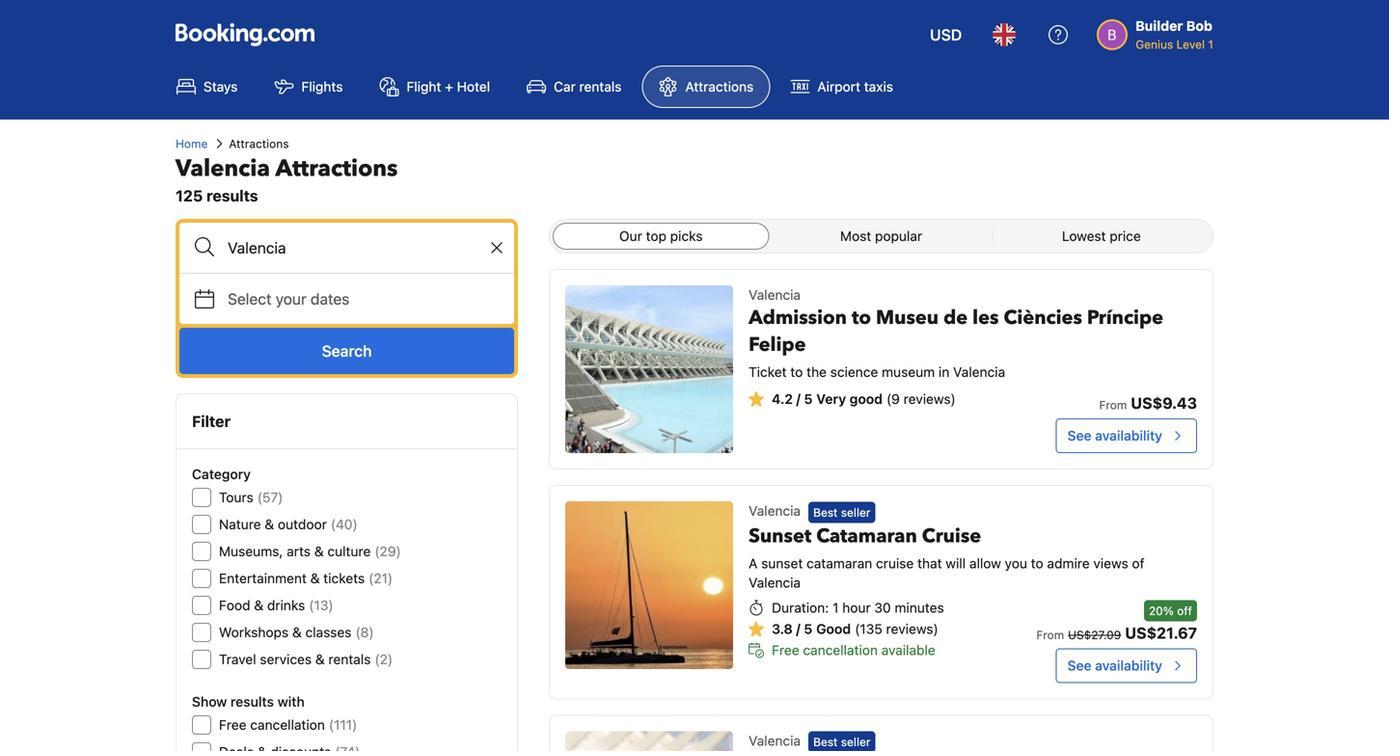 Task type: describe. For each thing, give the bounding box(es) containing it.
good
[[850, 391, 883, 407]]

(135
[[855, 621, 883, 637]]

from us$9.43
[[1100, 394, 1197, 413]]

attractions inside valencia attractions 125 results
[[275, 153, 398, 185]]

tours
[[219, 490, 254, 506]]

classes
[[305, 625, 352, 641]]

food & drinks (13)
[[219, 598, 333, 614]]

stays
[[204, 79, 238, 95]]

hotel
[[457, 79, 490, 95]]

free for free cancellation (111)
[[219, 717, 247, 733]]

flight + hotel
[[407, 79, 490, 95]]

views
[[1094, 556, 1129, 572]]

stays link
[[160, 66, 254, 108]]

flights
[[301, 79, 343, 95]]

us$21.67
[[1125, 624, 1197, 642]]

& down classes
[[315, 652, 325, 668]]

cruise
[[922, 523, 981, 550]]

1 vertical spatial reviews)
[[886, 621, 939, 637]]

very
[[817, 391, 846, 407]]

de
[[944, 305, 968, 331]]

builder
[[1136, 18, 1183, 34]]

entertainment
[[219, 571, 307, 587]]

price
[[1110, 228, 1141, 244]]

most
[[840, 228, 872, 244]]

2 seller from the top
[[841, 736, 871, 749]]

(29)
[[375, 544, 401, 560]]

from us$27.09 us$21.67
[[1037, 624, 1197, 642]]

free cancellation available
[[772, 642, 936, 658]]

attractions link
[[642, 66, 770, 108]]

4.2 / 5 very good (9 reviews)
[[772, 391, 956, 407]]

bob
[[1187, 18, 1213, 34]]

us$9.43
[[1131, 394, 1197, 413]]

nature
[[219, 517, 261, 533]]

30
[[875, 600, 891, 616]]

services
[[260, 652, 312, 668]]

1 seller from the top
[[841, 506, 871, 519]]

1 best seller from the top
[[814, 506, 871, 519]]

(57)
[[257, 490, 283, 506]]

/ for 4.2
[[797, 391, 801, 407]]

arts
[[287, 544, 311, 560]]

top
[[646, 228, 667, 244]]

available
[[882, 642, 936, 658]]

filter
[[192, 413, 231, 431]]

+
[[445, 79, 453, 95]]

our top picks
[[619, 228, 703, 244]]

search
[[322, 342, 372, 360]]

príncipe
[[1087, 305, 1164, 331]]

sunset catamaran cruise image
[[566, 502, 733, 670]]

usd
[[930, 26, 962, 44]]

allow
[[970, 556, 1001, 572]]

5 for 4.2 / 5
[[804, 391, 813, 407]]

1 vertical spatial 1
[[833, 600, 839, 616]]

catamaran
[[817, 523, 917, 550]]

museum
[[882, 364, 935, 380]]

valencia admission to museu de les ciències príncipe felipe ticket to the science museum in valencia
[[749, 287, 1164, 380]]

& for tickets
[[310, 571, 320, 587]]

that
[[918, 556, 942, 572]]

1 inside builder bob genius level 1
[[1208, 38, 1214, 51]]

hour
[[843, 600, 871, 616]]

booking.com image
[[176, 23, 315, 46]]

0 horizontal spatial rentals
[[329, 652, 371, 668]]

cancellation for (111)
[[250, 717, 325, 733]]

& for outdoor
[[265, 517, 274, 533]]

3.8
[[772, 621, 793, 637]]

les
[[973, 305, 999, 331]]

tours (57)
[[219, 490, 283, 506]]

airport taxis link
[[774, 66, 910, 108]]

125
[[176, 187, 203, 205]]

(21)
[[369, 571, 393, 587]]

museu
[[876, 305, 939, 331]]

airport
[[818, 79, 861, 95]]

1 vertical spatial attractions
[[229, 137, 289, 151]]

from for us$27.09
[[1037, 628, 1064, 642]]

2 best from the top
[[814, 736, 838, 749]]

5 for 3.8 / 5
[[804, 621, 813, 637]]

valencia attractions 125 results
[[176, 153, 398, 205]]

our
[[619, 228, 642, 244]]

show results with
[[192, 694, 305, 710]]

see for sunset catamaran cruise
[[1068, 658, 1092, 674]]

availability for admission to museu de les ciències príncipe felipe
[[1095, 428, 1163, 444]]

minutes
[[895, 600, 944, 616]]

(111)
[[329, 717, 357, 733]]

1 horizontal spatial rentals
[[579, 79, 622, 95]]

from for us$9.43
[[1100, 399, 1127, 412]]

culture
[[327, 544, 371, 560]]

taxis
[[864, 79, 893, 95]]

picks
[[670, 228, 703, 244]]

(2)
[[375, 652, 393, 668]]

& for drinks
[[254, 598, 264, 614]]

see availability for admission to museu de les ciències príncipe felipe
[[1068, 428, 1163, 444]]



Task type: vqa. For each thing, say whether or not it's contained in the screenshot.


Task type: locate. For each thing, give the bounding box(es) containing it.
attractions inside "attractions" link
[[686, 79, 754, 95]]

1 vertical spatial see availability
[[1068, 658, 1163, 674]]

flights link
[[258, 66, 359, 108]]

best seller
[[814, 506, 871, 519], [814, 736, 871, 749]]

genius
[[1136, 38, 1174, 51]]

& down museums, arts & culture (29)
[[310, 571, 320, 587]]

0 vertical spatial /
[[797, 391, 801, 407]]

0 vertical spatial see
[[1068, 428, 1092, 444]]

select
[[228, 290, 272, 308]]

free down show results with in the left bottom of the page
[[219, 717, 247, 733]]

& right arts
[[314, 544, 324, 560]]

admire
[[1047, 556, 1090, 572]]

1 vertical spatial free
[[219, 717, 247, 733]]

0 vertical spatial from
[[1100, 399, 1127, 412]]

0 vertical spatial attractions
[[686, 79, 754, 95]]

reviews) down in
[[904, 391, 956, 407]]

& up travel services & rentals (2) on the left bottom
[[292, 625, 302, 641]]

0 horizontal spatial 1
[[833, 600, 839, 616]]

(13)
[[309, 598, 333, 614]]

/ for 3.8
[[796, 621, 801, 637]]

2 5 from the top
[[804, 621, 813, 637]]

0 vertical spatial free
[[772, 642, 800, 658]]

see availability down from us$27.09 us$21.67
[[1068, 658, 1163, 674]]

entertainment & tickets (21)
[[219, 571, 393, 587]]

1 see availability from the top
[[1068, 428, 1163, 444]]

0 vertical spatial rentals
[[579, 79, 622, 95]]

results
[[206, 187, 258, 205], [231, 694, 274, 710]]

to inside "sunset catamaran cruise a sunset catamaran cruise that will allow you to admire views of valencia"
[[1031, 556, 1044, 572]]

see availability
[[1068, 428, 1163, 444], [1068, 658, 1163, 674]]

travel
[[219, 652, 256, 668]]

1 horizontal spatial cancellation
[[803, 642, 878, 658]]

catamaran
[[807, 556, 873, 572]]

results inside valencia attractions 125 results
[[206, 187, 258, 205]]

0 vertical spatial best
[[814, 506, 838, 519]]

valencia city pass card image
[[566, 732, 733, 752]]

the
[[807, 364, 827, 380]]

tickets
[[323, 571, 365, 587]]

0 vertical spatial 1
[[1208, 38, 1214, 51]]

1 horizontal spatial to
[[852, 305, 871, 331]]

& down (57)
[[265, 517, 274, 533]]

free cancellation (111)
[[219, 717, 357, 733]]

see availability down from us$9.43
[[1068, 428, 1163, 444]]

you
[[1005, 556, 1028, 572]]

off
[[1177, 604, 1193, 618]]

best up catamaran
[[814, 506, 838, 519]]

0 vertical spatial see availability
[[1068, 428, 1163, 444]]

car
[[554, 79, 576, 95]]

your account menu builder bob genius level 1 element
[[1097, 9, 1222, 53]]

1 see from the top
[[1068, 428, 1092, 444]]

& right "food"
[[254, 598, 264, 614]]

1 availability from the top
[[1095, 428, 1163, 444]]

from inside from us$27.09 us$21.67
[[1037, 628, 1064, 642]]

1 vertical spatial cancellation
[[250, 717, 325, 733]]

& for classes
[[292, 625, 302, 641]]

2 availability from the top
[[1095, 658, 1163, 674]]

with
[[278, 694, 305, 710]]

us$27.09
[[1068, 628, 1122, 642]]

results left 'with' in the bottom left of the page
[[231, 694, 274, 710]]

from left us$9.43
[[1100, 399, 1127, 412]]

/ right 4.2
[[797, 391, 801, 407]]

to left museu
[[852, 305, 871, 331]]

2 horizontal spatial to
[[1031, 556, 1044, 572]]

2 vertical spatial attractions
[[275, 153, 398, 185]]

1 vertical spatial 5
[[804, 621, 813, 637]]

cancellation
[[803, 642, 878, 658], [250, 717, 325, 733]]

from left us$27.09
[[1037, 628, 1064, 642]]

5 down duration:
[[804, 621, 813, 637]]

4.2
[[772, 391, 793, 407]]

builder bob genius level 1
[[1136, 18, 1214, 51]]

cancellation for available
[[803, 642, 878, 658]]

1 horizontal spatial from
[[1100, 399, 1127, 412]]

valencia inside "sunset catamaran cruise a sunset catamaran cruise that will allow you to admire views of valencia"
[[749, 575, 801, 591]]

1 vertical spatial seller
[[841, 736, 871, 749]]

1 horizontal spatial free
[[772, 642, 800, 658]]

duration: 1 hour 30 minutes
[[772, 600, 944, 616]]

nature & outdoor (40)
[[219, 517, 358, 533]]

best
[[814, 506, 838, 519], [814, 736, 838, 749]]

sunset catamaran cruise a sunset catamaran cruise that will allow you to admire views of valencia
[[749, 523, 1145, 591]]

from inside from us$9.43
[[1100, 399, 1127, 412]]

flight
[[407, 79, 441, 95]]

free down the 3.8
[[772, 642, 800, 658]]

best seller up catamaran
[[814, 506, 871, 519]]

most popular
[[840, 228, 923, 244]]

see availability for sunset catamaran cruise
[[1068, 658, 1163, 674]]

0 vertical spatial availability
[[1095, 428, 1163, 444]]

2 best seller from the top
[[814, 736, 871, 749]]

admission to museu de les ciències príncipe felipe image
[[566, 286, 733, 454]]

valencia
[[176, 153, 270, 185], [749, 287, 801, 303], [953, 364, 1006, 380], [749, 503, 801, 519], [749, 575, 801, 591], [749, 733, 801, 749]]

1 vertical spatial to
[[791, 364, 803, 380]]

free for free cancellation available
[[772, 642, 800, 658]]

2 see from the top
[[1068, 658, 1092, 674]]

&
[[265, 517, 274, 533], [314, 544, 324, 560], [310, 571, 320, 587], [254, 598, 264, 614], [292, 625, 302, 641], [315, 652, 325, 668]]

seller up catamaran
[[841, 506, 871, 519]]

1 / from the top
[[797, 391, 801, 407]]

1 vertical spatial availability
[[1095, 658, 1163, 674]]

1 right level
[[1208, 38, 1214, 51]]

rentals down (8)
[[329, 652, 371, 668]]

20%
[[1149, 604, 1174, 618]]

level
[[1177, 38, 1205, 51]]

rentals right car in the top left of the page
[[579, 79, 622, 95]]

workshops & classes (8)
[[219, 625, 374, 641]]

good
[[817, 621, 851, 637]]

1 horizontal spatial 1
[[1208, 38, 1214, 51]]

to
[[852, 305, 871, 331], [791, 364, 803, 380], [1031, 556, 1044, 572]]

0 horizontal spatial to
[[791, 364, 803, 380]]

0 horizontal spatial cancellation
[[250, 717, 325, 733]]

reviews) up available
[[886, 621, 939, 637]]

1 vertical spatial from
[[1037, 628, 1064, 642]]

travel services & rentals (2)
[[219, 652, 393, 668]]

results right 125
[[206, 187, 258, 205]]

0 vertical spatial best seller
[[814, 506, 871, 519]]

valencia inside valencia attractions 125 results
[[176, 153, 270, 185]]

1 vertical spatial results
[[231, 694, 274, 710]]

lowest price
[[1062, 228, 1141, 244]]

0 vertical spatial 5
[[804, 391, 813, 407]]

20% off
[[1149, 604, 1193, 618]]

best down free cancellation available
[[814, 736, 838, 749]]

seller down free cancellation available
[[841, 736, 871, 749]]

1 vertical spatial best
[[814, 736, 838, 749]]

workshops
[[219, 625, 289, 641]]

your
[[276, 290, 307, 308]]

2 vertical spatial to
[[1031, 556, 1044, 572]]

felipe
[[749, 332, 806, 358]]

search button
[[179, 328, 514, 374]]

3.8 / 5 good (135 reviews)
[[772, 621, 939, 637]]

1 vertical spatial see
[[1068, 658, 1092, 674]]

2 see availability from the top
[[1068, 658, 1163, 674]]

car rentals link
[[511, 66, 638, 108]]

availability down from us$27.09 us$21.67
[[1095, 658, 1163, 674]]

see for admission to museu de les ciències príncipe felipe
[[1068, 428, 1092, 444]]

airport taxis
[[818, 79, 893, 95]]

0 horizontal spatial free
[[219, 717, 247, 733]]

food
[[219, 598, 250, 614]]

rentals
[[579, 79, 622, 95], [329, 652, 371, 668]]

/
[[797, 391, 801, 407], [796, 621, 801, 637]]

1 5 from the top
[[804, 391, 813, 407]]

museums, arts & culture (29)
[[219, 544, 401, 560]]

usd button
[[919, 12, 974, 58]]

ticket
[[749, 364, 787, 380]]

availability for sunset catamaran cruise
[[1095, 658, 1163, 674]]

0 vertical spatial cancellation
[[803, 642, 878, 658]]

admission
[[749, 305, 847, 331]]

availability down from us$9.43
[[1095, 428, 1163, 444]]

1 vertical spatial best seller
[[814, 736, 871, 749]]

museums,
[[219, 544, 283, 560]]

outdoor
[[278, 517, 327, 533]]

0 vertical spatial results
[[206, 187, 258, 205]]

2 / from the top
[[796, 621, 801, 637]]

category
[[192, 467, 251, 482]]

show
[[192, 694, 227, 710]]

science
[[831, 364, 878, 380]]

flight + hotel link
[[363, 66, 507, 108]]

1 vertical spatial rentals
[[329, 652, 371, 668]]

to right the you
[[1031, 556, 1044, 572]]

5
[[804, 391, 813, 407], [804, 621, 813, 637]]

cruise
[[876, 556, 914, 572]]

0 vertical spatial to
[[852, 305, 871, 331]]

Where are you going? search field
[[179, 223, 514, 273]]

0 horizontal spatial from
[[1037, 628, 1064, 642]]

duration:
[[772, 600, 829, 616]]

popular
[[875, 228, 923, 244]]

1 left hour
[[833, 600, 839, 616]]

cancellation down good
[[803, 642, 878, 658]]

drinks
[[267, 598, 305, 614]]

cancellation down 'with' in the bottom left of the page
[[250, 717, 325, 733]]

0 vertical spatial reviews)
[[904, 391, 956, 407]]

will
[[946, 556, 966, 572]]

in
[[939, 364, 950, 380]]

0 vertical spatial seller
[[841, 506, 871, 519]]

best seller down free cancellation available
[[814, 736, 871, 749]]

1 vertical spatial /
[[796, 621, 801, 637]]

5 left very
[[804, 391, 813, 407]]

a
[[749, 556, 758, 572]]

/ right the 3.8
[[796, 621, 801, 637]]

1 best from the top
[[814, 506, 838, 519]]

of
[[1132, 556, 1145, 572]]

to left the the
[[791, 364, 803, 380]]



